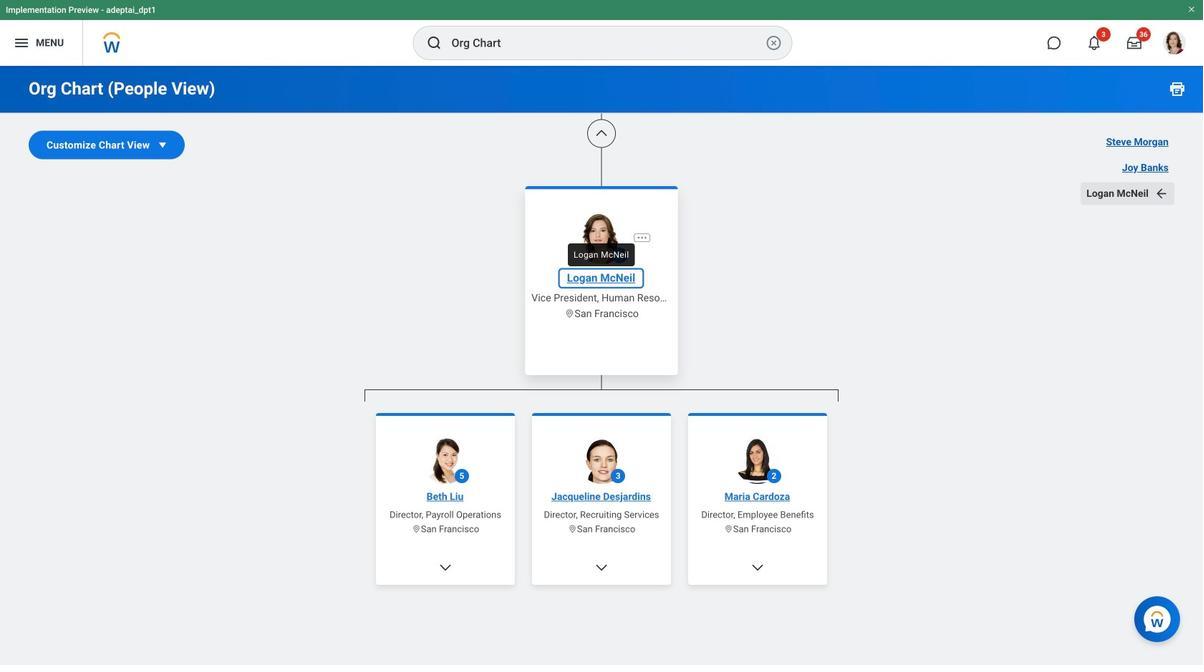 Task type: locate. For each thing, give the bounding box(es) containing it.
location image
[[412, 525, 421, 534], [568, 525, 577, 534], [724, 525, 734, 534]]

0 horizontal spatial chevron down image
[[438, 561, 453, 575]]

2 chevron down image from the left
[[751, 561, 765, 575]]

notifications large image
[[1088, 36, 1102, 50]]

chevron down image for first the location image from right
[[751, 561, 765, 575]]

profile logan mcneil image
[[1164, 32, 1186, 57]]

caret down image
[[156, 138, 170, 152]]

tooltip
[[564, 239, 639, 271]]

x circle image
[[766, 34, 783, 52]]

3 location image from the left
[[724, 525, 734, 534]]

2 horizontal spatial location image
[[724, 525, 734, 534]]

Search Workday  search field
[[452, 27, 763, 59]]

close environment banner image
[[1188, 5, 1197, 14]]

banner
[[0, 0, 1204, 66]]

main content
[[0, 0, 1204, 666]]

inbox large image
[[1128, 36, 1142, 50]]

1 horizontal spatial location image
[[568, 525, 577, 534]]

0 horizontal spatial location image
[[412, 525, 421, 534]]

1 horizontal spatial chevron down image
[[751, 561, 765, 575]]

1 chevron down image from the left
[[438, 561, 453, 575]]

chevron down image
[[438, 561, 453, 575], [751, 561, 765, 575]]



Task type: vqa. For each thing, say whether or not it's contained in the screenshot.
History's date enrolled
no



Task type: describe. For each thing, give the bounding box(es) containing it.
arrow left image
[[1155, 187, 1169, 201]]

logan mcneil, logan mcneil, 3 direct reports element
[[365, 402, 839, 666]]

chevron down image for 3rd the location image from right
[[438, 561, 453, 575]]

chevron up image
[[595, 126, 609, 141]]

justify image
[[13, 34, 30, 52]]

search image
[[426, 34, 443, 52]]

1 location image from the left
[[412, 525, 421, 534]]

print org chart image
[[1169, 80, 1186, 97]]

chevron down image
[[595, 561, 609, 575]]

2 location image from the left
[[568, 525, 577, 534]]



